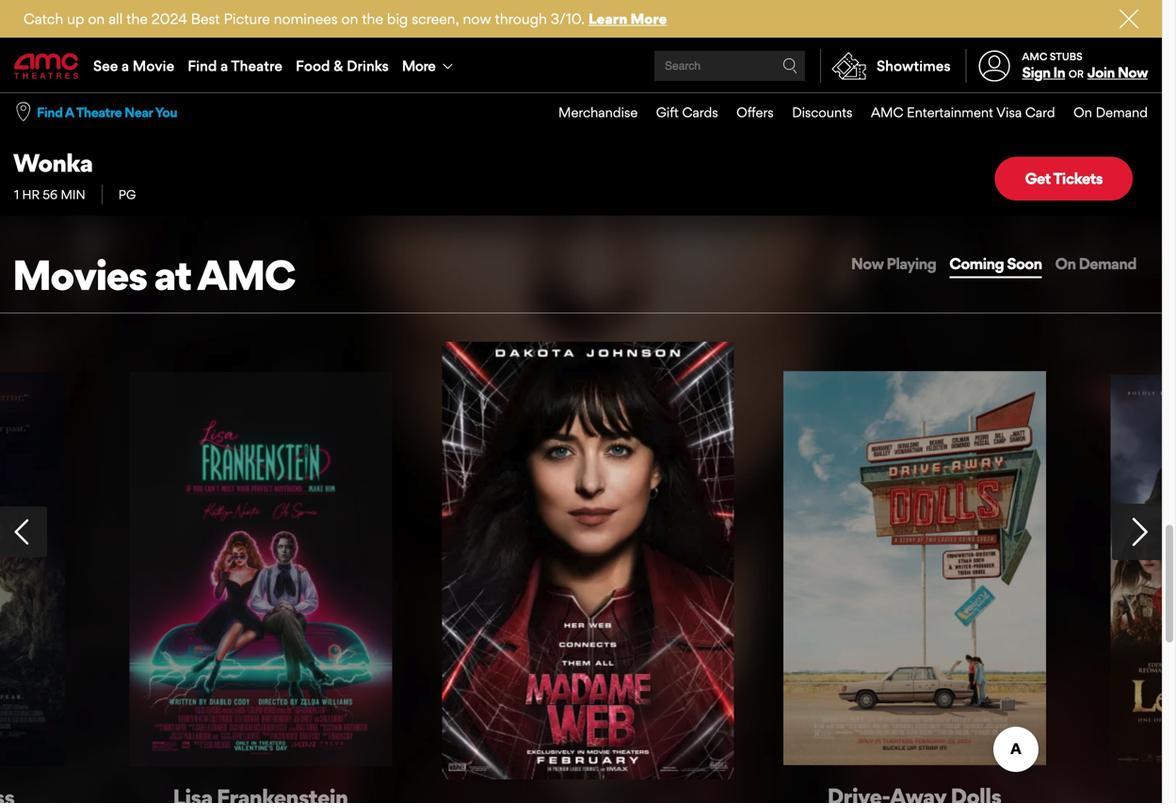 Task type: locate. For each thing, give the bounding box(es) containing it.
1 vertical spatial find
[[37, 104, 63, 121]]

0 vertical spatial amc
[[1023, 50, 1048, 63]]

find for find a theatre near you
[[37, 104, 63, 121]]

now
[[1118, 64, 1148, 81], [852, 254, 884, 273]]

catch
[[24, 10, 63, 27]]

find down best
[[188, 57, 217, 74]]

1 horizontal spatial amc
[[871, 104, 904, 121]]

theatre down picture
[[231, 57, 283, 74]]

amc inside amc stubs sign in or join now
[[1023, 50, 1048, 63]]

demand inside on demand link
[[1096, 104, 1148, 121]]

1 horizontal spatial find
[[188, 57, 217, 74]]

on
[[1074, 104, 1093, 121], [1056, 254, 1076, 273]]

0 vertical spatial theatre
[[231, 57, 283, 74]]

more
[[631, 10, 667, 27], [402, 57, 436, 74]]

the left big
[[362, 10, 383, 27]]

1 horizontal spatial on
[[341, 10, 358, 27]]

0 vertical spatial on demand
[[1074, 104, 1148, 121]]

find for find a theatre
[[188, 57, 217, 74]]

2 horizontal spatial amc
[[1023, 50, 1048, 63]]

on right nominees
[[341, 10, 358, 27]]

on demand link
[[1056, 93, 1148, 132]]

discounts link
[[774, 93, 853, 132]]

find inside button
[[37, 104, 63, 121]]

0 horizontal spatial a
[[122, 57, 129, 74]]

more down screen,
[[402, 57, 436, 74]]

the
[[126, 10, 148, 27], [362, 10, 383, 27]]

a
[[65, 104, 74, 121]]

1 vertical spatial on
[[1056, 254, 1076, 273]]

on
[[88, 10, 105, 27], [341, 10, 358, 27]]

more right learn
[[631, 10, 667, 27]]

on demand
[[1074, 104, 1148, 121], [1056, 254, 1137, 273]]

1 vertical spatial amc
[[871, 104, 904, 121]]

on down 'or'
[[1074, 104, 1093, 121]]

dialog
[[0, 0, 1177, 804]]

demand inside on demand button
[[1079, 254, 1137, 273]]

on demand inside button
[[1056, 254, 1137, 273]]

theatre
[[231, 57, 283, 74], [76, 104, 122, 121]]

0 horizontal spatial the
[[126, 10, 148, 27]]

1 horizontal spatial theatre
[[231, 57, 283, 74]]

a down picture
[[221, 57, 228, 74]]

food & drinks
[[296, 57, 389, 74]]

submit search icon image
[[783, 58, 798, 73]]

2 a from the left
[[221, 57, 228, 74]]

1 vertical spatial menu
[[540, 93, 1148, 132]]

more button
[[396, 40, 464, 92]]

on inside button
[[1056, 254, 1076, 273]]

on demand down join now button
[[1074, 104, 1148, 121]]

kobna holdbrook-smith
[[402, 2, 689, 32]]

56
[[43, 187, 58, 202]]

on right soon
[[1056, 254, 1076, 273]]

demand
[[1096, 104, 1148, 121], [1079, 254, 1137, 273]]

0 horizontal spatial find
[[37, 104, 63, 121]]

amc
[[1023, 50, 1048, 63], [871, 104, 904, 121], [197, 250, 295, 300]]

1 vertical spatial now
[[852, 254, 884, 273]]

amc entertainment visa card
[[871, 104, 1056, 121]]

on demand for on demand link
[[1074, 104, 1148, 121]]

3/10.
[[551, 10, 585, 27]]

now left playing
[[852, 254, 884, 273]]

picture
[[224, 10, 270, 27]]

in
[[1054, 64, 1066, 81]]

movie poster for lisa frankenstein image
[[129, 372, 392, 767]]

stubs
[[1050, 50, 1083, 63]]

demand down join now button
[[1096, 104, 1148, 121]]

hr
[[22, 187, 40, 202]]

amc entertainment visa card link
[[853, 93, 1056, 132]]

soon
[[1007, 254, 1042, 273]]

sign in button
[[1023, 64, 1066, 81]]

on demand button
[[1054, 252, 1139, 277]]

0 horizontal spatial theatre
[[76, 104, 122, 121]]

0 vertical spatial more
[[631, 10, 667, 27]]

the right all
[[126, 10, 148, 27]]

gift cards link
[[638, 93, 718, 132]]

amc for visa
[[871, 104, 904, 121]]

2 on from the left
[[341, 10, 358, 27]]

0 vertical spatial demand
[[1096, 104, 1148, 121]]

find left a
[[37, 104, 63, 121]]

theatre for a
[[76, 104, 122, 121]]

a right see in the top of the page
[[122, 57, 129, 74]]

1 vertical spatial on demand
[[1056, 254, 1137, 273]]

now right join
[[1118, 64, 1148, 81]]

1 vertical spatial more
[[402, 57, 436, 74]]

0 horizontal spatial on
[[88, 10, 105, 27]]

theatre right a
[[76, 104, 122, 121]]

on demand right soon
[[1056, 254, 1137, 273]]

0 vertical spatial on
[[1074, 104, 1093, 121]]

1 horizontal spatial the
[[362, 10, 383, 27]]

see a movie link
[[87, 40, 181, 92]]

amc right at
[[197, 250, 295, 300]]

a for theatre
[[221, 57, 228, 74]]

demand right soon
[[1079, 254, 1137, 273]]

1 on from the left
[[88, 10, 105, 27]]

amc for sign
[[1023, 50, 1048, 63]]

menu up merchandise link
[[0, 40, 1162, 92]]

menu down showtimes image
[[540, 93, 1148, 132]]

through
[[495, 10, 547, 27]]

coming soon
[[950, 254, 1042, 273]]

1 horizontal spatial now
[[1118, 64, 1148, 81]]

a
[[122, 57, 129, 74], [221, 57, 228, 74]]

near
[[124, 104, 153, 121]]

now
[[463, 10, 491, 27]]

1 horizontal spatial a
[[221, 57, 228, 74]]

0 vertical spatial now
[[1118, 64, 1148, 81]]

1 vertical spatial theatre
[[76, 104, 122, 121]]

find a theatre
[[188, 57, 283, 74]]

entertainment
[[907, 104, 994, 121]]

movie
[[133, 57, 174, 74]]

showtimes link
[[821, 49, 951, 83]]

on left all
[[88, 10, 105, 27]]

1 a from the left
[[122, 57, 129, 74]]

0 vertical spatial menu
[[0, 40, 1162, 92]]

amc down showtimes 'link'
[[871, 104, 904, 121]]

2 vertical spatial amc
[[197, 250, 295, 300]]

amc logo image
[[14, 53, 80, 79], [14, 53, 80, 79]]

min
[[61, 187, 86, 202]]

get tickets
[[1026, 169, 1103, 188]]

0 horizontal spatial more
[[402, 57, 436, 74]]

now playing
[[852, 254, 937, 273]]

join now button
[[1088, 64, 1148, 81]]

menu containing more
[[0, 40, 1162, 92]]

now inside amc stubs sign in or join now
[[1118, 64, 1148, 81]]

user profile image
[[968, 50, 1021, 82]]

nominees
[[274, 10, 338, 27]]

tickets
[[1054, 169, 1103, 188]]

menu
[[0, 40, 1162, 92], [540, 93, 1148, 132]]

0 vertical spatial find
[[188, 57, 217, 74]]

movie poster for les misérables - dolby cinema exclusive image
[[1111, 375, 1177, 769]]

kobna
[[402, 2, 477, 32]]

1 vertical spatial demand
[[1079, 254, 1137, 273]]

pg
[[118, 187, 136, 202]]

amc up sign
[[1023, 50, 1048, 63]]

cards
[[682, 104, 718, 121]]

0 horizontal spatial now
[[852, 254, 884, 273]]

theatre inside button
[[76, 104, 122, 121]]

find
[[188, 57, 217, 74], [37, 104, 63, 121]]



Task type: describe. For each thing, give the bounding box(es) containing it.
find a theatre near you button
[[37, 103, 177, 122]]

smith
[[618, 2, 689, 32]]

more inside button
[[402, 57, 436, 74]]

see a movie
[[93, 57, 174, 74]]

movie poster for drive-away dolls image
[[784, 371, 1047, 766]]

sign
[[1023, 64, 1051, 81]]

merchandise
[[559, 104, 638, 121]]

get
[[1026, 169, 1051, 188]]

visa
[[997, 104, 1022, 121]]

see
[[93, 57, 118, 74]]

movies
[[12, 250, 147, 300]]

menu containing merchandise
[[540, 93, 1148, 132]]

drinks
[[347, 57, 389, 74]]

a for movie
[[122, 57, 129, 74]]

demand for on demand button
[[1079, 254, 1137, 273]]

1 the from the left
[[126, 10, 148, 27]]

find a theatre link
[[181, 40, 289, 92]]

now playing button
[[850, 252, 939, 277]]

movies at amc
[[12, 250, 295, 300]]

2024
[[151, 10, 187, 27]]

search the AMC website text field
[[662, 59, 783, 73]]

on for on demand link
[[1074, 104, 1093, 121]]

all
[[109, 10, 123, 27]]

2 the from the left
[[362, 10, 383, 27]]

showtimes
[[877, 57, 951, 74]]

find a theatre near you
[[37, 104, 177, 121]]

big
[[387, 10, 408, 27]]

wonka
[[13, 148, 93, 178]]

1 horizontal spatial more
[[631, 10, 667, 27]]

on for on demand button
[[1056, 254, 1076, 273]]

&
[[334, 57, 343, 74]]

coming soon button
[[948, 252, 1044, 277]]

1
[[14, 187, 19, 202]]

gift
[[656, 104, 679, 121]]

on demand for on demand button
[[1056, 254, 1137, 273]]

best
[[191, 10, 220, 27]]

offers link
[[718, 93, 774, 132]]

or
[[1069, 68, 1084, 80]]

catch up on all the 2024 best picture nominees on the big screen, now through 3/10. learn more
[[24, 10, 667, 27]]

movie poster for madame web image
[[442, 342, 734, 780]]

at
[[154, 250, 191, 300]]

theatre for a
[[231, 57, 283, 74]]

demand for on demand link
[[1096, 104, 1148, 121]]

learn more link
[[589, 10, 667, 27]]

gift cards
[[656, 104, 718, 121]]

0 horizontal spatial amc
[[197, 250, 295, 300]]

playing
[[887, 254, 937, 273]]

coming
[[950, 254, 1004, 273]]

1 hr 56 min
[[14, 187, 86, 202]]

get tickets link
[[995, 157, 1133, 200]]

amc stubs sign in or join now
[[1023, 50, 1148, 81]]

up
[[67, 10, 84, 27]]

movie poster for out of darkness image
[[0, 372, 65, 767]]

now inside button
[[852, 254, 884, 273]]

sign in or join amc stubs element
[[966, 40, 1148, 92]]

you
[[155, 104, 177, 121]]

join
[[1088, 64, 1115, 81]]

close this dialog image
[[1129, 746, 1148, 765]]

holdbrook-
[[482, 2, 618, 32]]

card
[[1026, 104, 1056, 121]]

showtimes image
[[821, 49, 877, 83]]

screen,
[[412, 10, 459, 27]]

food
[[296, 57, 330, 74]]

food & drinks link
[[289, 40, 396, 92]]

learn
[[589, 10, 628, 27]]

merchandise link
[[540, 93, 638, 132]]

offers
[[737, 104, 774, 121]]

discounts
[[792, 104, 853, 121]]



Task type: vqa. For each thing, say whether or not it's contained in the screenshot.
EVANSVILLE at the left top of the page
no



